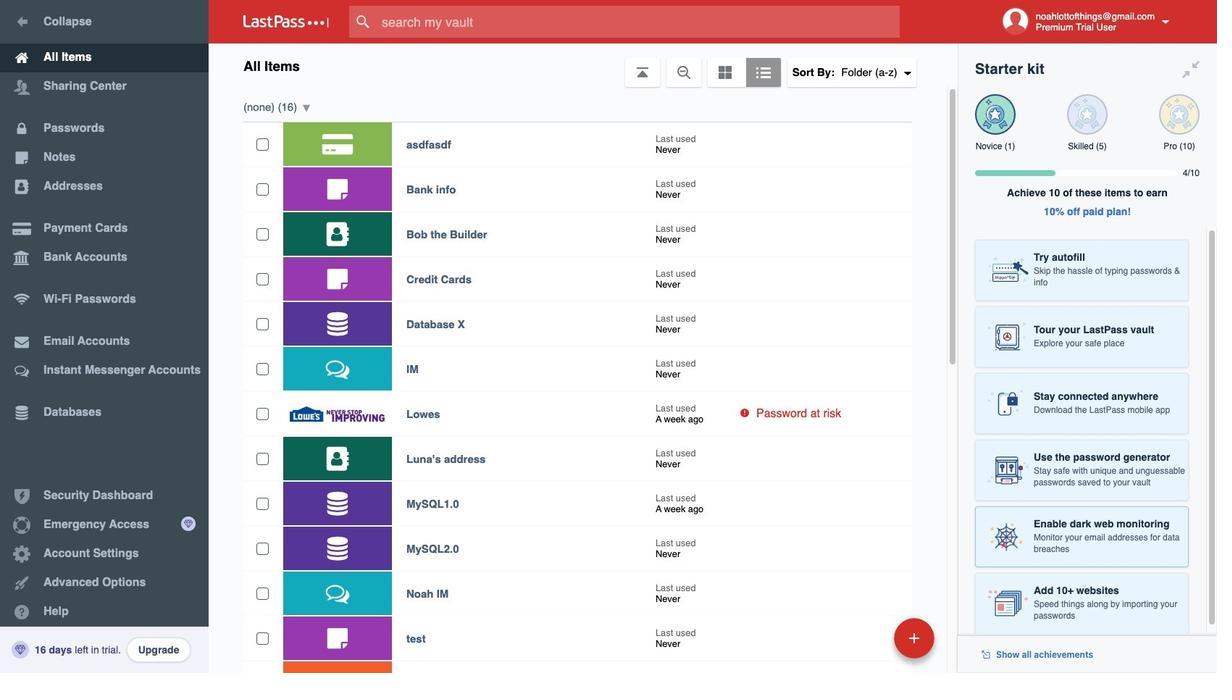 Task type: describe. For each thing, give the bounding box(es) containing it.
new item element
[[795, 618, 940, 659]]

new item navigation
[[795, 614, 944, 673]]

main navigation navigation
[[0, 0, 209, 673]]



Task type: locate. For each thing, give the bounding box(es) containing it.
lastpass image
[[244, 15, 329, 28]]

vault options navigation
[[209, 43, 958, 87]]

search my vault text field
[[349, 6, 929, 38]]

Search search field
[[349, 6, 929, 38]]



